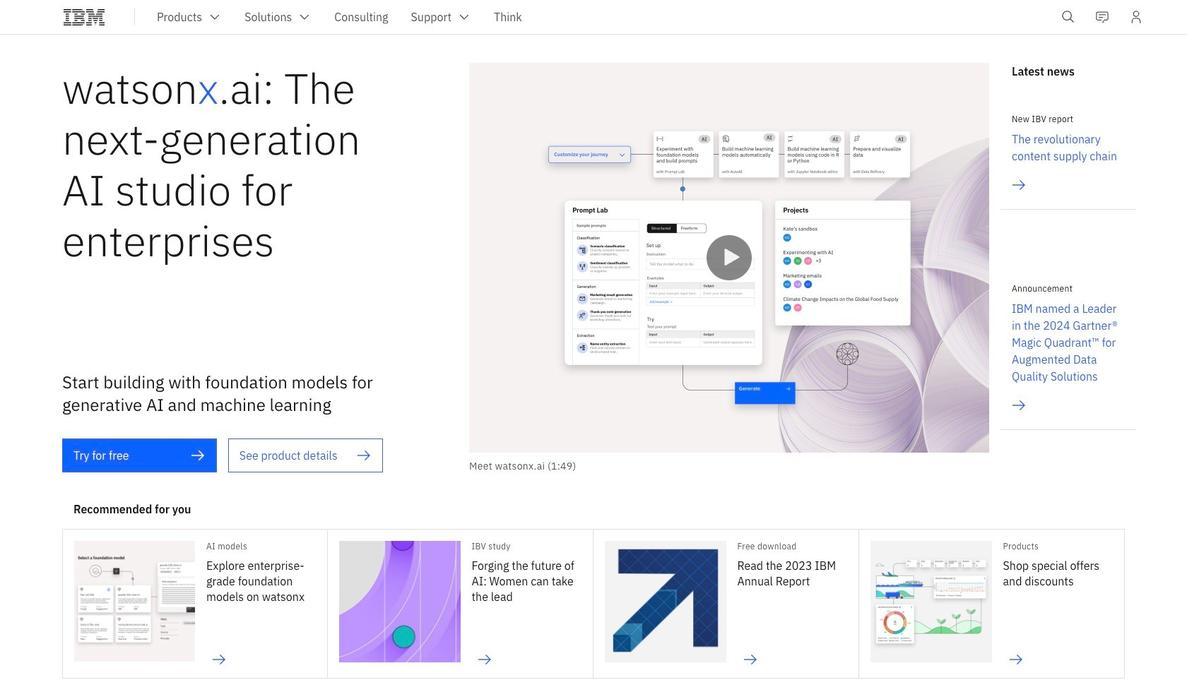 Task type: locate. For each thing, give the bounding box(es) containing it.
let's talk element
[[1099, 645, 1145, 661]]



Task type: vqa. For each thing, say whether or not it's contained in the screenshot.
LET'S TALK ELEMENT
yes



